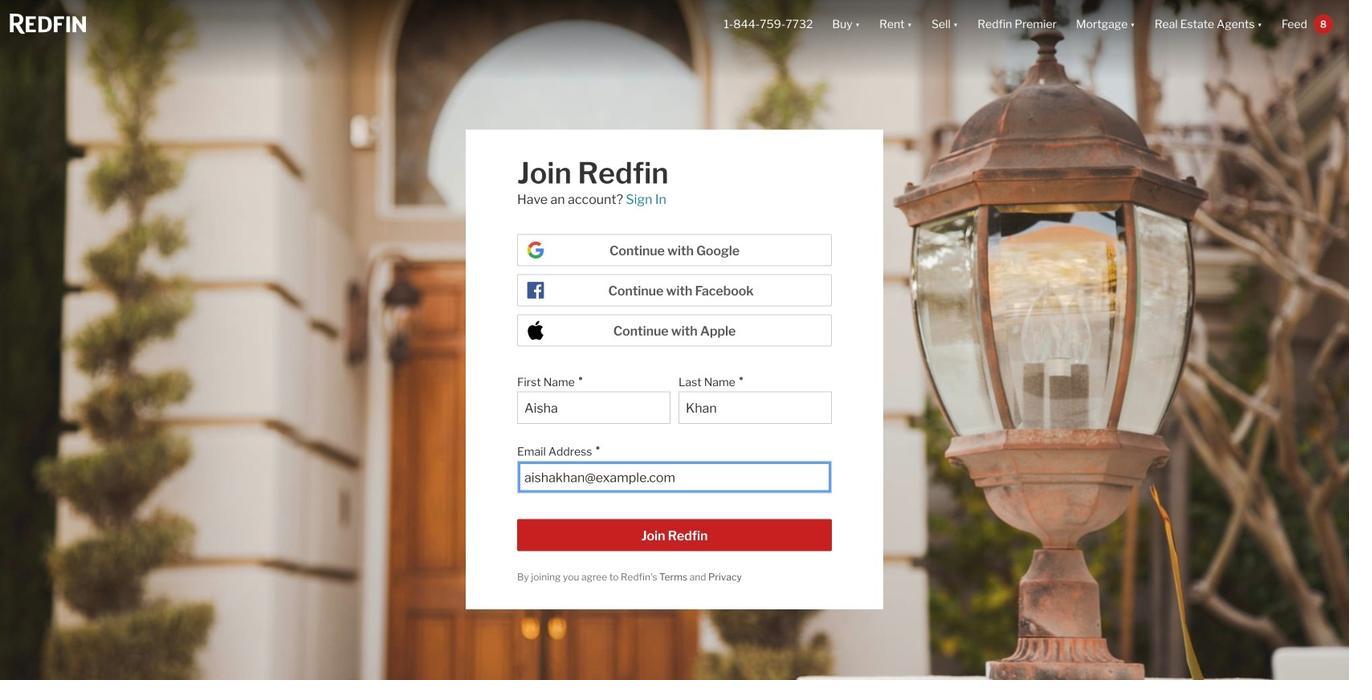 Task type: vqa. For each thing, say whether or not it's contained in the screenshot.
from to the bottom
no



Task type: locate. For each thing, give the bounding box(es) containing it.
First Name text field
[[524, 400, 663, 416]]

Email Address text field
[[524, 470, 825, 486]]

email address. required field. element
[[517, 437, 824, 461]]

first name. required field. element
[[517, 367, 663, 392]]



Task type: describe. For each thing, give the bounding box(es) containing it.
Last Name text field
[[686, 400, 825, 416]]

last name. required field. element
[[679, 367, 824, 392]]



